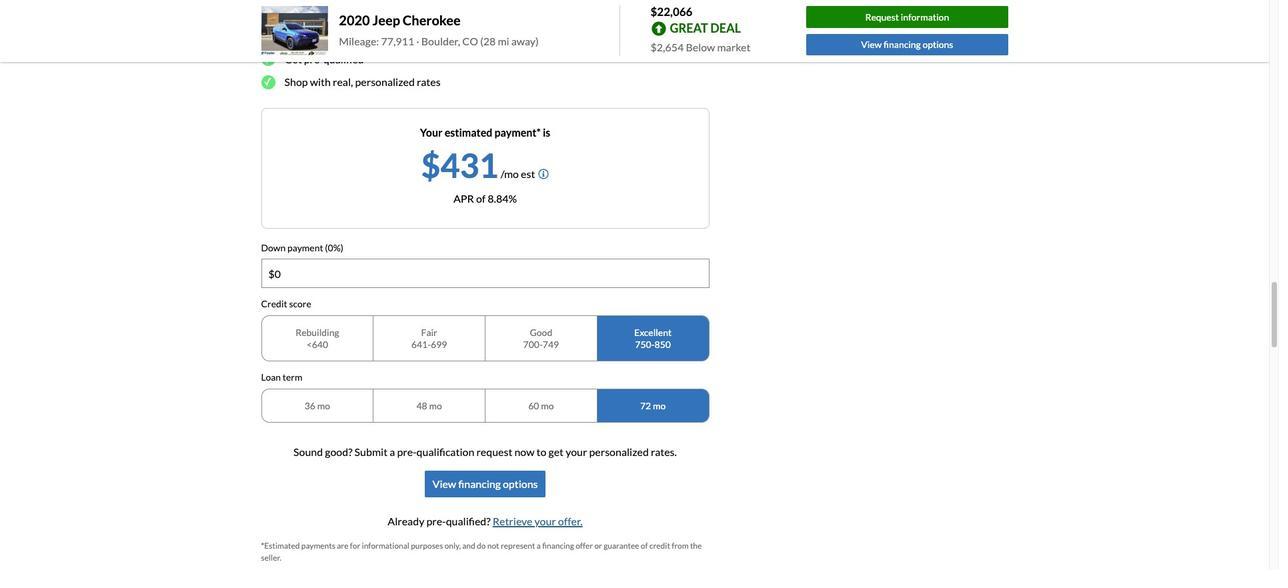 Task type: vqa. For each thing, say whether or not it's contained in the screenshot.
payment
yes



Task type: locate. For each thing, give the bounding box(es) containing it.
mo right 36
[[317, 400, 330, 411]]

8.84%
[[488, 192, 517, 204]]

rebuilding
[[296, 327, 339, 338]]

1 vertical spatial a
[[537, 541, 541, 551]]

1 horizontal spatial payment
[[351, 29, 392, 42]]

mo
[[317, 400, 330, 411], [429, 400, 442, 411], [541, 400, 554, 411], [653, 400, 666, 411]]

a
[[390, 446, 395, 459], [537, 541, 541, 551]]

financing for rightmost view financing options 'button'
[[884, 39, 921, 50]]

to
[[537, 446, 547, 459]]

offer
[[576, 541, 593, 551]]

749
[[543, 339, 559, 350]]

view financing options button
[[806, 34, 1008, 56], [425, 471, 546, 498]]

1 vertical spatial of
[[641, 541, 648, 551]]

mo for 36 mo
[[317, 400, 330, 411]]

request
[[476, 446, 512, 459]]

your
[[328, 29, 349, 42], [566, 446, 587, 459], [535, 515, 556, 528]]

personalized
[[355, 75, 415, 88], [589, 446, 649, 459]]

below
[[686, 40, 715, 53]]

0 vertical spatial pre-
[[304, 52, 323, 65]]

your down 2020
[[328, 29, 349, 42]]

2 mo from the left
[[429, 400, 442, 411]]

pre- right get
[[304, 52, 323, 65]]

payment down jeep
[[351, 29, 392, 42]]

your left 'offer.' at the bottom left of the page
[[535, 515, 556, 528]]

$2,654 below market
[[651, 40, 751, 53]]

of right apr
[[476, 192, 486, 204]]

<640
[[307, 339, 328, 350]]

0 vertical spatial of
[[476, 192, 486, 204]]

options for rightmost view financing options 'button'
[[923, 39, 953, 50]]

view financing options button down the sound good? submit a pre-qualification request now to get your personalized rates.
[[425, 471, 546, 498]]

0 vertical spatial payment
[[351, 29, 392, 42]]

view financing options down request information button
[[861, 39, 953, 50]]

informational
[[362, 541, 409, 551]]

score
[[289, 298, 311, 310]]

4 mo from the left
[[653, 400, 666, 411]]

750-
[[635, 339, 655, 350]]

1 horizontal spatial personalized
[[589, 446, 649, 459]]

already
[[388, 515, 424, 528]]

excellent 750-850
[[634, 327, 672, 350]]

0 horizontal spatial your
[[328, 29, 349, 42]]

rates.
[[651, 446, 677, 459]]

1 vertical spatial view financing options
[[433, 478, 538, 491]]

credit
[[650, 541, 670, 551]]

1 vertical spatial payment
[[287, 242, 323, 253]]

view financing options down the sound good? submit a pre-qualification request now to get your personalized rates.
[[433, 478, 538, 491]]

mo right 48
[[429, 400, 442, 411]]

view financing options button down request information button
[[806, 34, 1008, 56]]

estimated
[[445, 126, 493, 138]]

0 vertical spatial options
[[923, 39, 953, 50]]

0 horizontal spatial options
[[503, 478, 538, 491]]

1 vertical spatial options
[[503, 478, 538, 491]]

2 horizontal spatial pre-
[[426, 515, 446, 528]]

apr
[[453, 192, 474, 204]]

pre- up purposes
[[426, 515, 446, 528]]

qualified
[[323, 52, 364, 65]]

0 horizontal spatial view financing options button
[[425, 471, 546, 498]]

est
[[521, 167, 535, 180]]

0 horizontal spatial pre-
[[304, 52, 323, 65]]

36 mo
[[305, 400, 330, 411]]

(0%)
[[325, 242, 343, 253]]

get
[[549, 446, 564, 459]]

payment left the (0%)
[[287, 242, 323, 253]]

0 horizontal spatial view
[[433, 478, 456, 491]]

personalized right the real, at the left
[[355, 75, 415, 88]]

0 vertical spatial view financing options
[[861, 39, 953, 50]]

1 horizontal spatial financing
[[542, 541, 574, 551]]

1 horizontal spatial your
[[535, 515, 556, 528]]

0 horizontal spatial financing
[[458, 478, 501, 491]]

0 vertical spatial your
[[328, 29, 349, 42]]

request information button
[[806, 6, 1008, 28]]

36
[[305, 400, 315, 411]]

payment
[[351, 29, 392, 42], [287, 242, 323, 253]]

financing for the bottom view financing options 'button'
[[458, 478, 501, 491]]

1 horizontal spatial options
[[923, 39, 953, 50]]

1 mo from the left
[[317, 400, 330, 411]]

641-
[[411, 339, 431, 350]]

rebuilding <640
[[296, 327, 339, 350]]

options down information
[[923, 39, 953, 50]]

1 vertical spatial view
[[433, 478, 456, 491]]

0 horizontal spatial a
[[390, 446, 395, 459]]

2 vertical spatial pre-
[[426, 515, 446, 528]]

options down now
[[503, 478, 538, 491]]

mo right 60
[[541, 400, 554, 411]]

pre- for already
[[426, 515, 446, 528]]

2 vertical spatial financing
[[542, 541, 574, 551]]

1 horizontal spatial of
[[641, 541, 648, 551]]

3 mo from the left
[[541, 400, 554, 411]]

0 vertical spatial view
[[861, 39, 882, 50]]

term
[[283, 372, 302, 383]]

of left credit at right
[[641, 541, 648, 551]]

view
[[861, 39, 882, 50], [433, 478, 456, 491]]

view financing options for rightmost view financing options 'button'
[[861, 39, 953, 50]]

options for the bottom view financing options 'button'
[[503, 478, 538, 491]]

view financing options
[[861, 39, 953, 50], [433, 478, 538, 491]]

pre- right submit
[[397, 446, 417, 459]]

financing left offer
[[542, 541, 574, 551]]

great deal
[[670, 20, 741, 35]]

1 vertical spatial pre-
[[397, 446, 417, 459]]

$431
[[421, 145, 499, 185]]

guarantee
[[604, 541, 639, 551]]

excellent
[[634, 327, 672, 338]]

purposes
[[411, 541, 443, 551]]

not
[[487, 541, 499, 551]]

1 horizontal spatial pre-
[[397, 446, 417, 459]]

your right get
[[566, 446, 587, 459]]

1 horizontal spatial view financing options
[[861, 39, 953, 50]]

1 horizontal spatial a
[[537, 541, 541, 551]]

jeep
[[373, 12, 400, 28]]

0 horizontal spatial personalized
[[355, 75, 415, 88]]

already pre-qualified? retrieve your offer.
[[388, 515, 583, 528]]

1 horizontal spatial view
[[861, 39, 882, 50]]

financing inside the *estimated payments are for informational purposes only, and do not represent a financing offer or guarantee of credit from the seller.
[[542, 541, 574, 551]]

get pre-qualified
[[284, 52, 364, 65]]

market
[[717, 40, 751, 53]]

850
[[655, 339, 671, 350]]

co
[[462, 35, 478, 48]]

financing down the sound good? submit a pre-qualification request now to get your personalized rates.
[[458, 478, 501, 491]]

1 vertical spatial your
[[566, 446, 587, 459]]

$431 /mo est
[[421, 145, 535, 185]]

60 mo
[[528, 400, 554, 411]]

0 vertical spatial financing
[[884, 39, 921, 50]]

with
[[310, 75, 331, 88]]

your estimated payment* is
[[420, 126, 550, 138]]

a right submit
[[390, 446, 395, 459]]

2020 jeep cherokee image
[[261, 6, 328, 56]]

2 horizontal spatial financing
[[884, 39, 921, 50]]

of
[[476, 192, 486, 204], [641, 541, 648, 551]]

options
[[923, 39, 953, 50], [503, 478, 538, 491]]

cherokee
[[403, 12, 461, 28]]

0 vertical spatial view financing options button
[[806, 34, 1008, 56]]

view for the bottom view financing options 'button'
[[433, 478, 456, 491]]

financing down request information button
[[884, 39, 921, 50]]

now
[[515, 446, 535, 459]]

2 vertical spatial your
[[535, 515, 556, 528]]

view down qualification
[[433, 478, 456, 491]]

0 horizontal spatial view financing options
[[433, 478, 538, 491]]

pre-
[[304, 52, 323, 65], [397, 446, 417, 459], [426, 515, 446, 528]]

mo for 60 mo
[[541, 400, 554, 411]]

1 vertical spatial financing
[[458, 478, 501, 491]]

$22,066
[[651, 5, 693, 19]]

view for rightmost view financing options 'button'
[[861, 39, 882, 50]]

0 horizontal spatial payment
[[287, 242, 323, 253]]

personalized left rates.
[[589, 446, 649, 459]]

request
[[865, 11, 899, 22]]

mo right "72" on the right of page
[[653, 400, 666, 411]]

view down request
[[861, 39, 882, 50]]

good 700-749
[[523, 327, 559, 350]]

qualification
[[417, 446, 474, 459]]

boulder,
[[421, 35, 460, 48]]

a right represent at the left
[[537, 541, 541, 551]]

fair 641-699
[[411, 327, 447, 350]]



Task type: describe. For each thing, give the bounding box(es) containing it.
away)
[[511, 35, 539, 48]]

info circle image
[[538, 168, 549, 179]]

apr of 8.84%
[[453, 192, 517, 204]]

information
[[901, 11, 949, 22]]

retrieve
[[493, 515, 533, 528]]

fair
[[421, 327, 437, 338]]

get
[[284, 52, 302, 65]]

seller.
[[261, 553, 281, 563]]

of inside the *estimated payments are for informational purposes only, and do not represent a financing offer or guarantee of credit from the seller.
[[641, 541, 648, 551]]

mi
[[498, 35, 509, 48]]

down payment (0%)
[[261, 242, 343, 253]]

*estimated payments are for informational purposes only, and do not represent a financing offer or guarantee of credit from the seller.
[[261, 541, 702, 563]]

credit
[[261, 298, 287, 310]]

offer.
[[558, 515, 583, 528]]

0 horizontal spatial of
[[476, 192, 486, 204]]

payment*
[[495, 126, 541, 138]]

your
[[420, 126, 443, 138]]

0 vertical spatial personalized
[[355, 75, 415, 88]]

represent
[[501, 541, 535, 551]]

view financing options for the bottom view financing options 'button'
[[433, 478, 538, 491]]

estimate your payment
[[284, 29, 392, 42]]

sound
[[293, 446, 323, 459]]

sound good? submit a pre-qualification request now to get your personalized rates.
[[293, 446, 677, 459]]

submit
[[355, 446, 388, 459]]

or
[[595, 541, 602, 551]]

good
[[530, 327, 552, 338]]

77,911
[[381, 35, 414, 48]]

48 mo
[[417, 400, 442, 411]]

*estimated
[[261, 541, 300, 551]]

is
[[543, 126, 550, 138]]

do
[[477, 541, 486, 551]]

mo for 48 mo
[[429, 400, 442, 411]]

72
[[640, 400, 651, 411]]

(28
[[480, 35, 496, 48]]

estimate
[[284, 29, 326, 42]]

and
[[462, 541, 475, 551]]

Down payment (0%) text field
[[262, 260, 709, 288]]

great
[[670, 20, 708, 35]]

1 vertical spatial personalized
[[589, 446, 649, 459]]

payments
[[301, 541, 335, 551]]

loan
[[261, 372, 281, 383]]

mileage:
[[339, 35, 379, 48]]

good?
[[325, 446, 352, 459]]

shop
[[284, 75, 308, 88]]

are
[[337, 541, 348, 551]]

1 vertical spatial view financing options button
[[425, 471, 546, 498]]

only,
[[445, 541, 461, 551]]

1 horizontal spatial view financing options button
[[806, 34, 1008, 56]]

0 vertical spatial a
[[390, 446, 395, 459]]

699
[[431, 339, 447, 350]]

deal
[[710, 20, 741, 35]]

loan term
[[261, 372, 302, 383]]

72 mo
[[640, 400, 666, 411]]

2020 jeep cherokee mileage: 77,911 · boulder, co (28 mi away)
[[339, 12, 539, 48]]

qualified?
[[446, 515, 491, 528]]

700-
[[523, 339, 543, 350]]

2 horizontal spatial your
[[566, 446, 587, 459]]

request information
[[865, 11, 949, 22]]

rates
[[417, 75, 441, 88]]

2020
[[339, 12, 370, 28]]

credit score
[[261, 298, 311, 310]]

48
[[417, 400, 427, 411]]

mo for 72 mo
[[653, 400, 666, 411]]

for
[[350, 541, 360, 551]]

pre- for get
[[304, 52, 323, 65]]

·
[[416, 35, 419, 48]]

shop with real, personalized rates
[[284, 75, 441, 88]]

/mo
[[501, 167, 519, 180]]

down
[[261, 242, 286, 253]]

60
[[528, 400, 539, 411]]

a inside the *estimated payments are for informational purposes only, and do not represent a financing offer or guarantee of credit from the seller.
[[537, 541, 541, 551]]

real,
[[333, 75, 353, 88]]

$2,654
[[651, 40, 684, 53]]

the
[[690, 541, 702, 551]]



